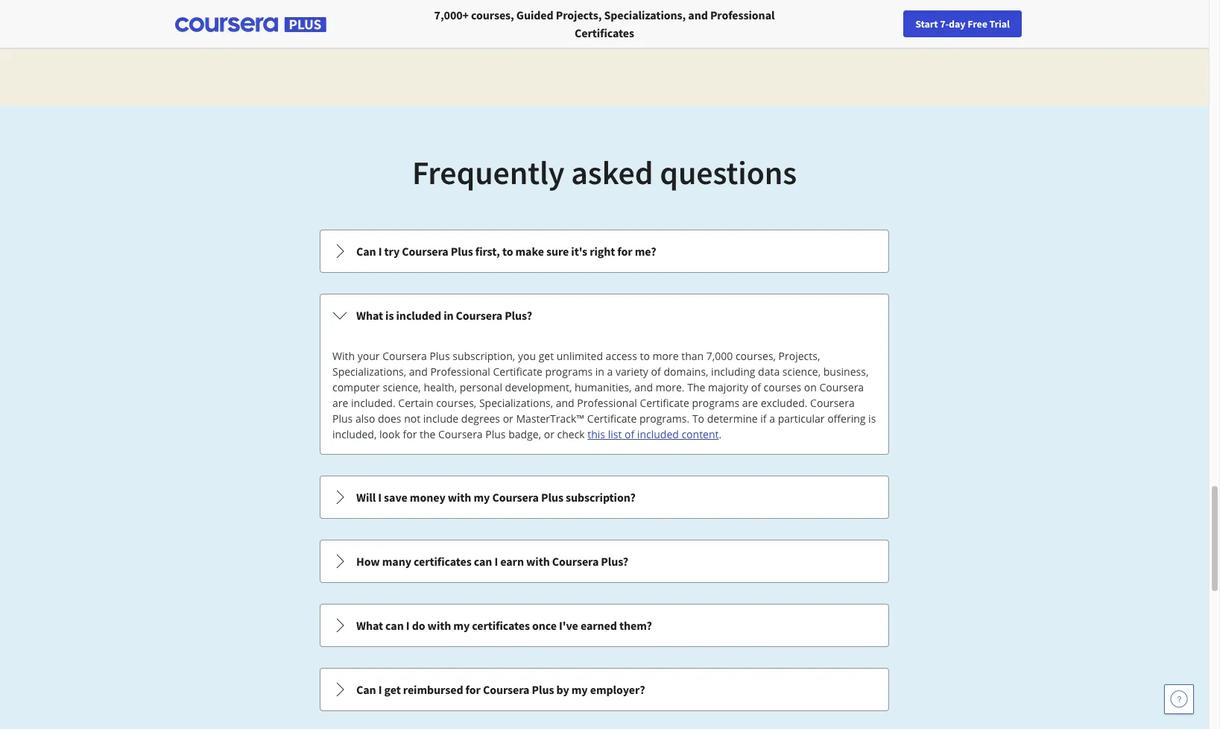 Task type: locate. For each thing, give the bounding box(es) containing it.
0 horizontal spatial plus?
[[505, 308, 532, 323]]

1 vertical spatial with
[[526, 554, 550, 569]]

get right "you"
[[539, 349, 554, 363]]

1 horizontal spatial of
[[651, 365, 661, 379]]

1 what from the top
[[356, 308, 383, 323]]

can
[[474, 554, 492, 569], [386, 618, 404, 633]]

projects, up on
[[779, 349, 820, 363]]

start
[[916, 17, 938, 31]]

badge,
[[509, 427, 541, 441]]

1 horizontal spatial included
[[637, 427, 679, 441]]

1 vertical spatial certificate
[[640, 396, 689, 410]]

with right do at the bottom left of the page
[[428, 618, 451, 633]]

1 vertical spatial programs
[[692, 396, 740, 410]]

with for certificates
[[428, 618, 451, 633]]

2 horizontal spatial of
[[751, 380, 761, 394]]

1 horizontal spatial specializations,
[[479, 396, 553, 410]]

i for coursera
[[378, 244, 382, 259]]

get inside "with your coursera plus subscription, you get unlimited access to more than 7,000 courses, projects, specializations, and professional certificate programs in a variety of domains, including data science, business, computer science, health, personal development, humanities, and more. the majority of courses on coursera are included. certain courses, specializations, and professional certificate programs are excluded. coursera plus also does not include degrees or mastertrack™ certificate programs. to determine if a particular offering is included, look for the coursera plus badge, or check"
[[539, 349, 554, 363]]

science, up certain
[[383, 380, 421, 394]]

can i get reimbursed for coursera plus by my employer? button
[[321, 669, 889, 710]]

subscription?
[[566, 490, 636, 505]]

majority
[[708, 380, 749, 394]]

specializations, down development,
[[479, 396, 553, 410]]

coursera down badge,
[[492, 490, 539, 505]]

1 horizontal spatial for
[[466, 682, 481, 697]]

1 vertical spatial my
[[454, 618, 470, 633]]

can
[[356, 244, 376, 259], [356, 682, 376, 697]]

subscription,
[[453, 349, 515, 363]]

are
[[332, 396, 348, 410], [742, 396, 758, 410]]

0 horizontal spatial certificates
[[414, 554, 472, 569]]

1 vertical spatial get
[[384, 682, 401, 697]]

professional inside 7,000+ courses, guided projects, specializations, and professional certificates
[[710, 7, 775, 22]]

certificates inside how many certificates can i earn with coursera plus? dropdown button
[[414, 554, 472, 569]]

1 vertical spatial is
[[869, 412, 876, 426]]

2 vertical spatial specializations,
[[479, 396, 553, 410]]

plus down degrees
[[486, 427, 506, 441]]

what left do at the bottom left of the page
[[356, 618, 383, 633]]

i for reimbursed
[[378, 682, 382, 697]]

can left the try
[[356, 244, 376, 259]]

a right if
[[770, 412, 775, 426]]

with inside dropdown button
[[448, 490, 471, 505]]

with right earn on the bottom of the page
[[526, 554, 550, 569]]

to
[[692, 412, 705, 426]]

2 horizontal spatial for
[[618, 244, 633, 259]]

1 horizontal spatial my
[[474, 490, 490, 505]]

2 what from the top
[[356, 618, 383, 633]]

professional
[[710, 7, 775, 22], [430, 365, 490, 379], [577, 396, 637, 410]]

the
[[687, 380, 706, 394]]

your right the with
[[358, 349, 380, 363]]

for left me?
[[618, 244, 633, 259]]

with right the "money"
[[448, 490, 471, 505]]

what inside 'dropdown button'
[[356, 308, 383, 323]]

is right offering
[[869, 412, 876, 426]]

1 horizontal spatial certificates
[[472, 618, 530, 633]]

0 horizontal spatial programs
[[545, 365, 593, 379]]

1 horizontal spatial to
[[640, 349, 650, 363]]

2 vertical spatial with
[[428, 618, 451, 633]]

not
[[404, 412, 421, 426]]

programs.
[[640, 412, 690, 426]]

0 vertical spatial to
[[502, 244, 513, 259]]

2 horizontal spatial my
[[572, 682, 588, 697]]

0 horizontal spatial of
[[625, 427, 635, 441]]

2 horizontal spatial specializations,
[[604, 7, 686, 22]]

personal
[[460, 380, 502, 394]]

certificates right many
[[414, 554, 472, 569]]

0 horizontal spatial science,
[[383, 380, 421, 394]]

specializations, up computer
[[332, 365, 406, 379]]

plus left first,
[[451, 244, 473, 259]]

find your new career
[[891, 17, 985, 31]]

my
[[474, 490, 490, 505], [454, 618, 470, 633], [572, 682, 588, 697]]

0 horizontal spatial get
[[384, 682, 401, 697]]

list
[[318, 228, 891, 729]]

coursera down 'business,'
[[820, 380, 864, 394]]

of down more
[[651, 365, 661, 379]]

0 vertical spatial included
[[396, 308, 441, 323]]

my right by
[[572, 682, 588, 697]]

certificates
[[575, 25, 634, 40]]

save
[[384, 490, 408, 505]]

2 vertical spatial certificate
[[587, 412, 637, 426]]

1 horizontal spatial is
[[869, 412, 876, 426]]

included inside 'dropdown button'
[[396, 308, 441, 323]]

for inside 'dropdown button'
[[466, 682, 481, 697]]

certificate up "programs."
[[640, 396, 689, 410]]

0 horizontal spatial certificate
[[493, 365, 543, 379]]

0 vertical spatial certificate
[[493, 365, 543, 379]]

0 vertical spatial what
[[356, 308, 383, 323]]

2 vertical spatial professional
[[577, 396, 637, 410]]

certificates inside what can i do with my certificates once i've earned them? dropdown button
[[472, 618, 530, 633]]

courses, up data
[[736, 349, 776, 363]]

or down "mastertrack™"
[[544, 427, 555, 441]]

for
[[618, 244, 633, 259], [403, 427, 417, 441], [466, 682, 481, 697]]

courses, right 7,000+
[[471, 7, 514, 22]]

1 horizontal spatial or
[[544, 427, 555, 441]]

0 horizontal spatial my
[[454, 618, 470, 633]]

your for find
[[913, 17, 932, 31]]

2 are from the left
[[742, 396, 758, 410]]

make
[[516, 244, 544, 259]]

plus left by
[[532, 682, 554, 697]]

science,
[[783, 365, 821, 379], [383, 380, 421, 394]]

coursera down include
[[438, 427, 483, 441]]

1 vertical spatial to
[[640, 349, 650, 363]]

included
[[396, 308, 441, 323], [637, 427, 679, 441]]

show notifications image
[[1008, 19, 1026, 37]]

variety
[[616, 365, 649, 379]]

0 vertical spatial is
[[386, 308, 394, 323]]

to inside "with your coursera plus subscription, you get unlimited access to more than 7,000 courses, projects, specializations, and professional certificate programs in a variety of domains, including data science, business, computer science, health, personal development, humanities, and more. the majority of courses on coursera are included. certain courses, specializations, and professional certificate programs are excluded. coursera plus also does not include degrees or mastertrack™ certificate programs. to determine if a particular offering is included, look for the coursera plus badge, or check"
[[640, 349, 650, 363]]

unlimited
[[557, 349, 603, 363]]

1 horizontal spatial can
[[474, 554, 492, 569]]

more.
[[656, 380, 685, 394]]

what for what can i do with my certificates once i've earned them?
[[356, 618, 383, 633]]

check
[[557, 427, 585, 441]]

included.
[[351, 396, 396, 410]]

my inside 'dropdown button'
[[572, 682, 588, 697]]

i inside dropdown button
[[378, 490, 382, 505]]

0 horizontal spatial professional
[[430, 365, 490, 379]]

0 vertical spatial with
[[448, 490, 471, 505]]

coursera inside dropdown button
[[492, 490, 539, 505]]

can for can i try coursera plus first, to make sure it's right for me?
[[356, 244, 376, 259]]

1 horizontal spatial science,
[[783, 365, 821, 379]]

1 vertical spatial of
[[751, 380, 761, 394]]

plus? down will i save money with my coursera plus subscription? dropdown button
[[601, 554, 629, 569]]

you
[[518, 349, 536, 363]]

0 vertical spatial professional
[[710, 7, 775, 22]]

of
[[651, 365, 661, 379], [751, 380, 761, 394], [625, 427, 635, 441]]

projects, inside 7,000+ courses, guided projects, specializations, and professional certificates
[[556, 7, 602, 22]]

first,
[[475, 244, 500, 259]]

1 horizontal spatial professional
[[577, 396, 637, 410]]

1 horizontal spatial projects,
[[779, 349, 820, 363]]

or up badge,
[[503, 412, 514, 426]]

get
[[539, 349, 554, 363], [384, 682, 401, 697]]

0 horizontal spatial are
[[332, 396, 348, 410]]

are up the determine
[[742, 396, 758, 410]]

certificates left once
[[472, 618, 530, 633]]

my right the "money"
[[474, 490, 490, 505]]

0 vertical spatial for
[[618, 244, 633, 259]]

a
[[607, 365, 613, 379], [770, 412, 775, 426]]

coursera right earn on the bottom of the page
[[552, 554, 599, 569]]

i left the try
[[378, 244, 382, 259]]

0 vertical spatial certificates
[[414, 554, 472, 569]]

7,000
[[707, 349, 733, 363]]

specializations, up certificates
[[604, 7, 686, 22]]

coursera
[[402, 244, 449, 259], [456, 308, 503, 323], [383, 349, 427, 363], [820, 380, 864, 394], [810, 396, 855, 410], [438, 427, 483, 441], [492, 490, 539, 505], [552, 554, 599, 569], [483, 682, 530, 697]]

projects,
[[556, 7, 602, 22], [779, 349, 820, 363]]

i left reimbursed at the bottom
[[378, 682, 382, 697]]

i
[[378, 244, 382, 259], [378, 490, 382, 505], [495, 554, 498, 569], [406, 618, 410, 633], [378, 682, 382, 697]]

in up subscription,
[[444, 308, 454, 323]]

0 horizontal spatial specializations,
[[332, 365, 406, 379]]

0 vertical spatial or
[[503, 412, 514, 426]]

i inside 'dropdown button'
[[378, 682, 382, 697]]

particular
[[778, 412, 825, 426]]

my inside dropdown button
[[474, 490, 490, 505]]

0 horizontal spatial included
[[396, 308, 441, 323]]

are down computer
[[332, 396, 348, 410]]

1 horizontal spatial your
[[913, 17, 932, 31]]

list containing can i try coursera plus first, to make sure it's right for me?
[[318, 228, 891, 729]]

0 vertical spatial science,
[[783, 365, 821, 379]]

a up "humanities,"
[[607, 365, 613, 379]]

i left do at the bottom left of the page
[[406, 618, 410, 633]]

1 vertical spatial in
[[596, 365, 605, 379]]

included down "programs."
[[637, 427, 679, 441]]

can left reimbursed at the bottom
[[356, 682, 376, 697]]

your inside "with your coursera plus subscription, you get unlimited access to more than 7,000 courses, projects, specializations, and professional certificate programs in a variety of domains, including data science, business, computer science, health, personal development, humanities, and more. the majority of courses on coursera are included. certain courses, specializations, and professional certificate programs are excluded. coursera plus also does not include degrees or mastertrack™ certificate programs. to determine if a particular offering is included, look for the coursera plus badge, or check"
[[358, 349, 380, 363]]

1 horizontal spatial get
[[539, 349, 554, 363]]

programs down unlimited
[[545, 365, 593, 379]]

0 horizontal spatial to
[[502, 244, 513, 259]]

1 horizontal spatial certificate
[[587, 412, 637, 426]]

2 horizontal spatial certificate
[[640, 396, 689, 410]]

try
[[384, 244, 400, 259]]

this list of included content .
[[588, 427, 722, 441]]

coursera up subscription,
[[456, 308, 503, 323]]

can inside 'dropdown button'
[[356, 682, 376, 697]]

for right reimbursed at the bottom
[[466, 682, 481, 697]]

can inside dropdown button
[[356, 244, 376, 259]]

1 vertical spatial included
[[637, 427, 679, 441]]

None search field
[[205, 9, 563, 39]]

of right list
[[625, 427, 635, 441]]

coursera up health,
[[383, 349, 427, 363]]

1 horizontal spatial plus?
[[601, 554, 629, 569]]

1 vertical spatial or
[[544, 427, 555, 441]]

plus?
[[505, 308, 532, 323], [601, 554, 629, 569]]

to right first,
[[502, 244, 513, 259]]

1 vertical spatial what
[[356, 618, 383, 633]]

in up "humanities,"
[[596, 365, 605, 379]]

1 vertical spatial science,
[[383, 380, 421, 394]]

projects, up certificates
[[556, 7, 602, 22]]

plus inside the can i get reimbursed for coursera plus by my employer? 'dropdown button'
[[532, 682, 554, 697]]

help center image
[[1170, 690, 1188, 708]]

1 vertical spatial can
[[356, 682, 376, 697]]

your right find
[[913, 17, 932, 31]]

what can i do with my certificates once i've earned them?
[[356, 618, 652, 633]]

0 horizontal spatial projects,
[[556, 7, 602, 22]]

my right do at the bottom left of the page
[[454, 618, 470, 633]]

0 vertical spatial can
[[356, 244, 376, 259]]

2 horizontal spatial professional
[[710, 7, 775, 22]]

0 vertical spatial can
[[474, 554, 492, 569]]

0 horizontal spatial a
[[607, 365, 613, 379]]

for down 'not'
[[403, 427, 417, 441]]

look
[[379, 427, 400, 441]]

day
[[949, 17, 966, 31]]

0 vertical spatial projects,
[[556, 7, 602, 22]]

is down the try
[[386, 308, 394, 323]]

1 can from the top
[[356, 244, 376, 259]]

get inside 'dropdown button'
[[384, 682, 401, 697]]

how many certificates can i earn with coursera plus? button
[[321, 540, 889, 582]]

1 horizontal spatial are
[[742, 396, 758, 410]]

programs
[[545, 365, 593, 379], [692, 396, 740, 410]]

plus up included,
[[332, 412, 353, 426]]

1 horizontal spatial a
[[770, 412, 775, 426]]

0 horizontal spatial for
[[403, 427, 417, 441]]

plus? up "you"
[[505, 308, 532, 323]]

determine
[[707, 412, 758, 426]]

1 horizontal spatial in
[[596, 365, 605, 379]]

can for can i get reimbursed for coursera plus by my employer?
[[356, 682, 376, 697]]

2 vertical spatial for
[[466, 682, 481, 697]]

1 vertical spatial for
[[403, 427, 417, 441]]

plus
[[451, 244, 473, 259], [430, 349, 450, 363], [332, 412, 353, 426], [486, 427, 506, 441], [541, 490, 564, 505], [532, 682, 554, 697]]

offering
[[828, 412, 866, 426]]

1 vertical spatial can
[[386, 618, 404, 633]]

my inside dropdown button
[[454, 618, 470, 633]]

included down the try
[[396, 308, 441, 323]]

what
[[356, 308, 383, 323], [356, 618, 383, 633]]

plus? inside what is included in coursera plus? 'dropdown button'
[[505, 308, 532, 323]]

courses, up include
[[436, 396, 477, 410]]

in inside "with your coursera plus subscription, you get unlimited access to more than 7,000 courses, projects, specializations, and professional certificate programs in a variety of domains, including data science, business, computer science, health, personal development, humanities, and more. the majority of courses on coursera are included. certain courses, specializations, and professional certificate programs are excluded. coursera plus also does not include degrees or mastertrack™ certificate programs. to determine if a particular offering is included, look for the coursera plus badge, or check"
[[596, 365, 605, 379]]

1 vertical spatial plus?
[[601, 554, 629, 569]]

certificate down "you"
[[493, 365, 543, 379]]

2 vertical spatial my
[[572, 682, 588, 697]]

of down data
[[751, 380, 761, 394]]

and
[[688, 7, 708, 22], [409, 365, 428, 379], [635, 380, 653, 394], [556, 396, 575, 410]]

0 vertical spatial your
[[913, 17, 932, 31]]

certificate up list
[[587, 412, 637, 426]]

0 horizontal spatial in
[[444, 308, 454, 323]]

0 horizontal spatial is
[[386, 308, 394, 323]]

get left reimbursed at the bottom
[[384, 682, 401, 697]]

0 vertical spatial courses,
[[471, 7, 514, 22]]

your
[[913, 17, 932, 31], [358, 349, 380, 363]]

science, up on
[[783, 365, 821, 379]]

is
[[386, 308, 394, 323], [869, 412, 876, 426]]

what up computer
[[356, 308, 383, 323]]

can left do at the bottom left of the page
[[386, 618, 404, 633]]

including
[[711, 365, 756, 379]]

with for coursera
[[448, 490, 471, 505]]

courses,
[[471, 7, 514, 22], [736, 349, 776, 363], [436, 396, 477, 410]]

can left earn on the bottom of the page
[[474, 554, 492, 569]]

1 vertical spatial certificates
[[472, 618, 530, 633]]

programs down majority
[[692, 396, 740, 410]]

1 vertical spatial your
[[358, 349, 380, 363]]

plus left subscription?
[[541, 490, 564, 505]]

what inside dropdown button
[[356, 618, 383, 633]]

earn
[[500, 554, 524, 569]]

1 vertical spatial projects,
[[779, 349, 820, 363]]

0 vertical spatial my
[[474, 490, 490, 505]]

to up variety
[[640, 349, 650, 363]]

to
[[502, 244, 513, 259], [640, 349, 650, 363]]

7,000+ courses, guided projects, specializations, and professional certificates
[[434, 7, 775, 40]]

1 are from the left
[[332, 396, 348, 410]]

i for money
[[378, 490, 382, 505]]

i right will
[[378, 490, 382, 505]]

2 can from the top
[[356, 682, 376, 697]]

0 vertical spatial get
[[539, 349, 554, 363]]



Task type: vqa. For each thing, say whether or not it's contained in the screenshot.
questions
yes



Task type: describe. For each thing, give the bounding box(es) containing it.
will
[[356, 490, 376, 505]]

i left earn on the bottom of the page
[[495, 554, 498, 569]]

7,000+
[[434, 7, 469, 22]]

will i save money with my coursera plus subscription? button
[[321, 476, 889, 518]]

me?
[[635, 244, 656, 259]]

sure
[[546, 244, 569, 259]]

projects, inside "with your coursera plus subscription, you get unlimited access to more than 7,000 courses, projects, specializations, and professional certificate programs in a variety of domains, including data science, business, computer science, health, personal development, humanities, and more. the majority of courses on coursera are included. certain courses, specializations, and professional certificate programs are excluded. coursera plus also does not include degrees or mastertrack™ certificate programs. to determine if a particular offering is included, look for the coursera plus badge, or check"
[[779, 349, 820, 363]]

computer
[[332, 380, 380, 394]]

once
[[532, 618, 557, 633]]

on
[[804, 380, 817, 394]]

for inside dropdown button
[[618, 244, 633, 259]]

7-
[[940, 17, 949, 31]]

can i get reimbursed for coursera plus by my employer?
[[356, 682, 645, 697]]

i've
[[559, 618, 578, 633]]

the
[[420, 427, 436, 441]]

more
[[653, 349, 679, 363]]

plus inside can i try coursera plus first, to make sure it's right for me? dropdown button
[[451, 244, 473, 259]]

0 vertical spatial programs
[[545, 365, 593, 379]]

.
[[719, 427, 722, 441]]

start 7-day free trial button
[[904, 10, 1022, 37]]

earned
[[581, 618, 617, 633]]

what is included in coursera plus? button
[[321, 294, 889, 336]]

how
[[356, 554, 380, 569]]

with
[[332, 349, 355, 363]]

this list of included content link
[[588, 427, 719, 441]]

career
[[956, 17, 985, 31]]

also
[[356, 412, 375, 426]]

your for with
[[358, 349, 380, 363]]

content
[[682, 427, 719, 441]]

money
[[410, 490, 446, 505]]

1 vertical spatial courses,
[[736, 349, 776, 363]]

0 horizontal spatial or
[[503, 412, 514, 426]]

domains,
[[664, 365, 709, 379]]

do
[[412, 618, 425, 633]]

reimbursed
[[403, 682, 463, 697]]

how many certificates can i earn with coursera plus?
[[356, 554, 629, 569]]

coursera up offering
[[810, 396, 855, 410]]

can i try coursera plus first, to make sure it's right for me?
[[356, 244, 656, 259]]

them?
[[619, 618, 652, 633]]

what can i do with my certificates once i've earned them? button
[[321, 605, 889, 646]]

certain
[[398, 396, 434, 410]]

start 7-day free trial
[[916, 17, 1010, 31]]

will i save money with my coursera plus subscription?
[[356, 490, 636, 505]]

find
[[891, 17, 911, 31]]

employer?
[[590, 682, 645, 697]]

is inside "with your coursera plus subscription, you get unlimited access to more than 7,000 courses, projects, specializations, and professional certificate programs in a variety of domains, including data science, business, computer science, health, personal development, humanities, and more. the majority of courses on coursera are included. certain courses, specializations, and professional certificate programs are excluded. coursera plus also does not include degrees or mastertrack™ certificate programs. to determine if a particular offering is included, look for the coursera plus badge, or check"
[[869, 412, 876, 426]]

access
[[606, 349, 637, 363]]

what for what is included in coursera plus?
[[356, 308, 383, 323]]

frequently asked questions
[[412, 152, 797, 193]]

2 vertical spatial of
[[625, 427, 635, 441]]

0 horizontal spatial can
[[386, 618, 404, 633]]

what is included in coursera plus?
[[356, 308, 532, 323]]

does
[[378, 412, 401, 426]]

my for coursera
[[474, 490, 490, 505]]

this
[[588, 427, 605, 441]]

in inside 'dropdown button'
[[444, 308, 454, 323]]

development,
[[505, 380, 572, 394]]

questions
[[660, 152, 797, 193]]

asked
[[571, 152, 653, 193]]

it's
[[571, 244, 588, 259]]

1 vertical spatial professional
[[430, 365, 490, 379]]

list
[[608, 427, 622, 441]]

0 vertical spatial of
[[651, 365, 661, 379]]

right
[[590, 244, 615, 259]]

include
[[423, 412, 459, 426]]

than
[[682, 349, 704, 363]]

plus up health,
[[430, 349, 450, 363]]

1 vertical spatial specializations,
[[332, 365, 406, 379]]

data
[[758, 365, 780, 379]]

degrees
[[461, 412, 500, 426]]

courses, inside 7,000+ courses, guided projects, specializations, and professional certificates
[[471, 7, 514, 22]]

specializations, inside 7,000+ courses, guided projects, specializations, and professional certificates
[[604, 7, 686, 22]]

included,
[[332, 427, 377, 441]]

with your coursera plus subscription, you get unlimited access to more than 7,000 courses, projects, specializations, and professional certificate programs in a variety of domains, including data science, business, computer science, health, personal development, humanities, and more. the majority of courses on coursera are included. certain courses, specializations, and professional certificate programs are excluded. coursera plus also does not include degrees or mastertrack™ certificate programs. to determine if a particular offering is included, look for the coursera plus badge, or check
[[332, 349, 876, 441]]

free
[[968, 17, 988, 31]]

frequently
[[412, 152, 565, 193]]

mastertrack™
[[516, 412, 585, 426]]

excluded.
[[761, 396, 808, 410]]

plus? inside how many certificates can i earn with coursera plus? dropdown button
[[601, 554, 629, 569]]

guided
[[517, 7, 554, 22]]

and inside 7,000+ courses, guided projects, specializations, and professional certificates
[[688, 7, 708, 22]]

1 horizontal spatial programs
[[692, 396, 740, 410]]

coursera right the try
[[402, 244, 449, 259]]

find your new career link
[[884, 15, 992, 34]]

trial
[[990, 17, 1010, 31]]

by
[[556, 682, 569, 697]]

business,
[[824, 365, 869, 379]]

plus inside will i save money with my coursera plus subscription? dropdown button
[[541, 490, 564, 505]]

new
[[935, 17, 954, 31]]

can i try coursera plus first, to make sure it's right for me? button
[[321, 230, 889, 272]]

humanities,
[[575, 380, 632, 394]]

coursera plus image
[[175, 17, 327, 32]]

coursera left by
[[483, 682, 530, 697]]

is inside 'dropdown button'
[[386, 308, 394, 323]]

many
[[382, 554, 412, 569]]

my for certificates
[[454, 618, 470, 633]]

courses
[[764, 380, 802, 394]]

if
[[761, 412, 767, 426]]

health,
[[424, 380, 457, 394]]

1 vertical spatial a
[[770, 412, 775, 426]]

for inside "with your coursera plus subscription, you get unlimited access to more than 7,000 courses, projects, specializations, and professional certificate programs in a variety of domains, including data science, business, computer science, health, personal development, humanities, and more. the majority of courses on coursera are included. certain courses, specializations, and professional certificate programs are excluded. coursera plus also does not include degrees or mastertrack™ certificate programs. to determine if a particular offering is included, look for the coursera plus badge, or check"
[[403, 427, 417, 441]]

to inside dropdown button
[[502, 244, 513, 259]]

2 vertical spatial courses,
[[436, 396, 477, 410]]

0 vertical spatial a
[[607, 365, 613, 379]]



